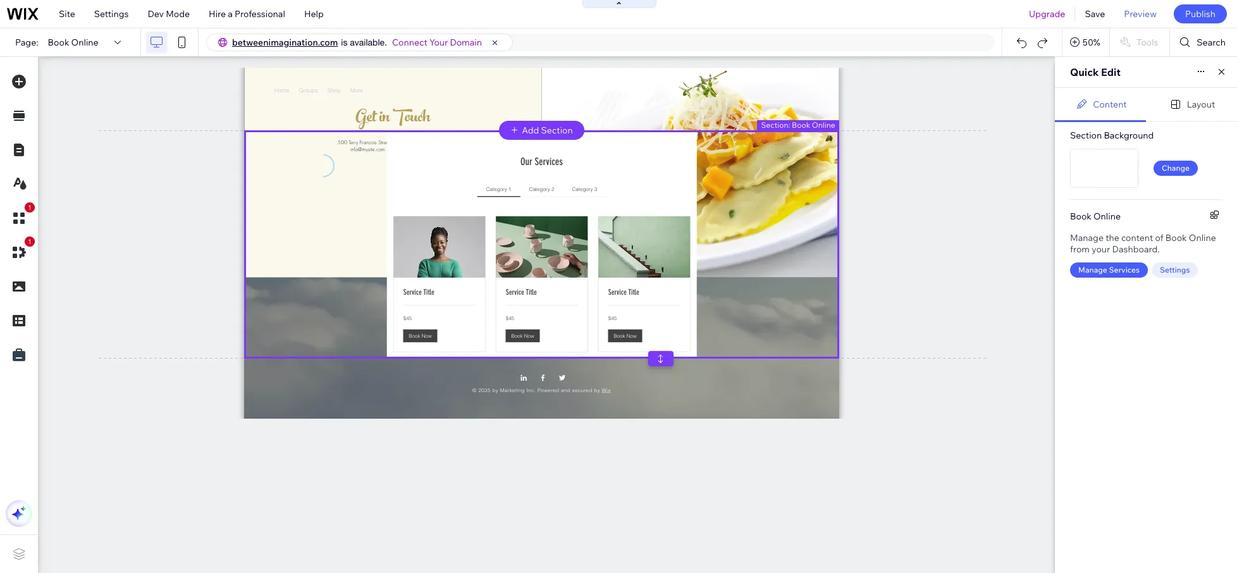 Task type: locate. For each thing, give the bounding box(es) containing it.
is available. connect your domain
[[341, 37, 482, 48]]

manage down your
[[1079, 265, 1108, 275]]

a
[[228, 8, 233, 20]]

2 1 from the top
[[28, 238, 32, 246]]

upgrade
[[1030, 8, 1066, 20]]

1 1 from the top
[[28, 204, 32, 211]]

0 vertical spatial 1 button
[[6, 203, 35, 232]]

domain
[[450, 37, 482, 48]]

settings down of
[[1161, 265, 1191, 275]]

50%
[[1083, 37, 1101, 48]]

0 horizontal spatial section
[[541, 124, 573, 136]]

1 vertical spatial 1
[[28, 238, 32, 246]]

1 vertical spatial 1 button
[[6, 237, 35, 266]]

search button
[[1171, 28, 1238, 56]]

connect
[[392, 37, 428, 48]]

manage
[[1071, 232, 1104, 244], [1079, 265, 1108, 275]]

0 horizontal spatial book online
[[48, 37, 99, 48]]

0 horizontal spatial settings
[[94, 8, 129, 20]]

section right add
[[541, 124, 573, 136]]

manage left the
[[1071, 232, 1104, 244]]

content
[[1122, 232, 1154, 244]]

settings
[[94, 8, 129, 20], [1161, 265, 1191, 275]]

1 vertical spatial manage
[[1079, 265, 1108, 275]]

book online down site
[[48, 37, 99, 48]]

publish button
[[1175, 4, 1228, 23]]

is
[[341, 37, 348, 47]]

1 button
[[6, 203, 35, 232], [6, 237, 35, 266]]

settings button
[[1153, 263, 1199, 278]]

0 vertical spatial 1
[[28, 204, 32, 211]]

of
[[1156, 232, 1164, 244]]

help
[[304, 8, 324, 20]]

manage services button
[[1071, 263, 1149, 278]]

0 vertical spatial manage
[[1071, 232, 1104, 244]]

section down content
[[1071, 130, 1103, 141]]

manage inside manage services button
[[1079, 265, 1108, 275]]

section
[[541, 124, 573, 136], [1071, 130, 1103, 141]]

manage the content of book online from your dashboard.
[[1071, 232, 1217, 255]]

section: book online
[[762, 120, 836, 129], [762, 120, 836, 129]]

your
[[1092, 244, 1111, 255]]

book
[[48, 37, 69, 48], [792, 120, 811, 129], [792, 120, 811, 129], [1071, 210, 1092, 222], [1166, 232, 1188, 244]]

professional
[[235, 8, 285, 20]]

book online up the
[[1071, 210, 1122, 222]]

1 for 2nd 1 button from the top
[[28, 238, 32, 246]]

your
[[430, 37, 448, 48]]

1 vertical spatial settings
[[1161, 265, 1191, 275]]

book online
[[48, 37, 99, 48], [1071, 210, 1122, 222]]

settings left dev
[[94, 8, 129, 20]]

online
[[71, 37, 99, 48], [813, 120, 836, 129], [813, 120, 836, 129], [1094, 210, 1122, 222], [1190, 232, 1217, 244]]

online inside "manage the content of book online from your dashboard."
[[1190, 232, 1217, 244]]

change
[[1163, 163, 1191, 173]]

1 vertical spatial book online
[[1071, 210, 1122, 222]]

1 horizontal spatial book online
[[1071, 210, 1122, 222]]

0 vertical spatial book online
[[48, 37, 99, 48]]

add
[[522, 124, 539, 136]]

from
[[1071, 244, 1090, 255]]

1
[[28, 204, 32, 211], [28, 238, 32, 246]]

change button
[[1154, 161, 1199, 176]]

content
[[1094, 98, 1128, 110]]

section:
[[762, 120, 791, 129], [762, 120, 791, 129]]

manage inside "manage the content of book online from your dashboard."
[[1071, 232, 1104, 244]]

50% button
[[1063, 28, 1110, 56]]

0 vertical spatial settings
[[94, 8, 129, 20]]

the
[[1106, 232, 1120, 244]]

1 horizontal spatial settings
[[1161, 265, 1191, 275]]

tools button
[[1111, 28, 1170, 56]]

preview
[[1125, 8, 1158, 20]]



Task type: describe. For each thing, give the bounding box(es) containing it.
section inside button
[[541, 124, 573, 136]]

dev mode
[[148, 8, 190, 20]]

search
[[1198, 37, 1227, 48]]

add section button
[[500, 121, 585, 140]]

manage for manage the content of book online from your dashboard.
[[1071, 232, 1104, 244]]

book inside "manage the content of book online from your dashboard."
[[1166, 232, 1188, 244]]

manage services
[[1079, 265, 1140, 275]]

save button
[[1076, 0, 1115, 28]]

section background
[[1071, 130, 1155, 141]]

background
[[1105, 130, 1155, 141]]

preview button
[[1115, 0, 1167, 28]]

add section
[[522, 124, 573, 136]]

1 1 button from the top
[[6, 203, 35, 232]]

manage for manage services
[[1079, 265, 1108, 275]]

hire
[[209, 8, 226, 20]]

quick
[[1071, 66, 1100, 78]]

2 1 button from the top
[[6, 237, 35, 266]]

1 horizontal spatial section
[[1071, 130, 1103, 141]]

betweenimagination.com
[[232, 37, 338, 48]]

layout
[[1188, 98, 1216, 110]]

settings inside button
[[1161, 265, 1191, 275]]

save
[[1086, 8, 1106, 20]]

site
[[59, 8, 75, 20]]

1 for 2nd 1 button from the bottom of the page
[[28, 204, 32, 211]]

tools
[[1137, 37, 1159, 48]]

available.
[[350, 37, 387, 47]]

services
[[1110, 265, 1140, 275]]

hire a professional
[[209, 8, 285, 20]]

dashboard.
[[1113, 244, 1161, 255]]

edit
[[1102, 66, 1121, 78]]

quick edit
[[1071, 66, 1121, 78]]

dev
[[148, 8, 164, 20]]

mode
[[166, 8, 190, 20]]

publish
[[1186, 8, 1216, 20]]



Task type: vqa. For each thing, say whether or not it's contained in the screenshot.
the 100% button
no



